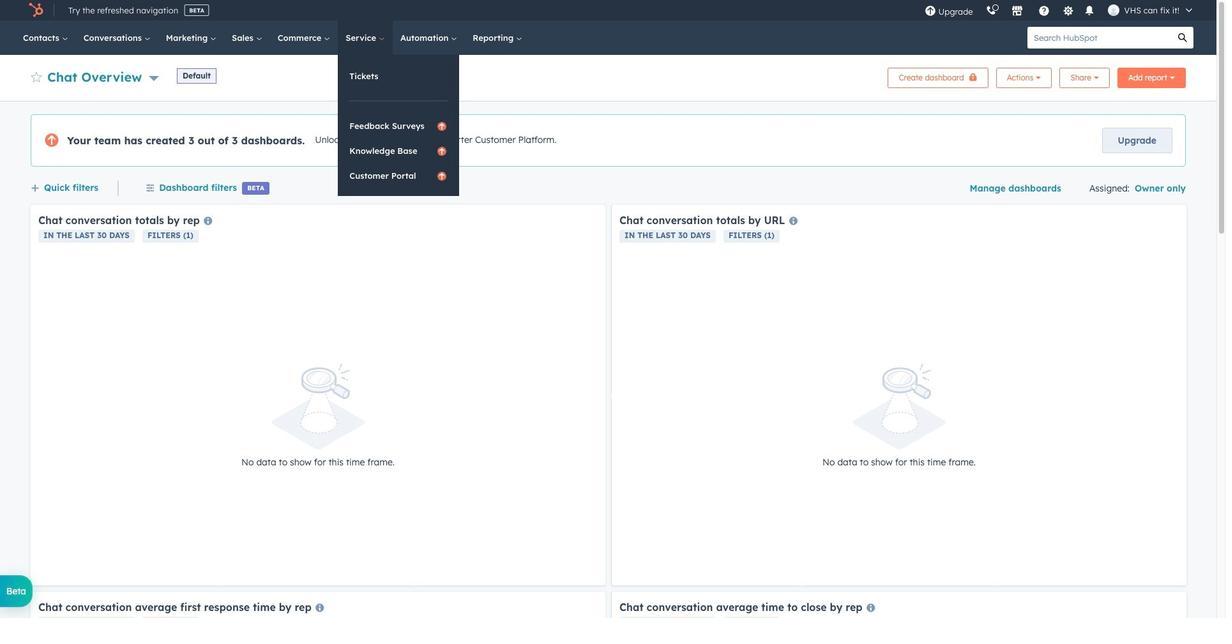 Task type: describe. For each thing, give the bounding box(es) containing it.
chat conversation average first response time by rep element
[[31, 592, 606, 618]]

marketplaces image
[[1011, 6, 1023, 17]]

jer mill image
[[1108, 4, 1119, 16]]

chat conversation totals by rep element
[[31, 205, 606, 586]]



Task type: locate. For each thing, give the bounding box(es) containing it.
chat conversation totals by url element
[[612, 205, 1187, 586]]

menu
[[918, 0, 1201, 20]]

Search HubSpot search field
[[1028, 27, 1172, 49]]

chat conversation average time to close by rep element
[[612, 592, 1187, 618]]

banner
[[31, 64, 1186, 88]]

service menu
[[338, 55, 459, 196]]



Task type: vqa. For each thing, say whether or not it's contained in the screenshot.
Banner in the top of the page
yes



